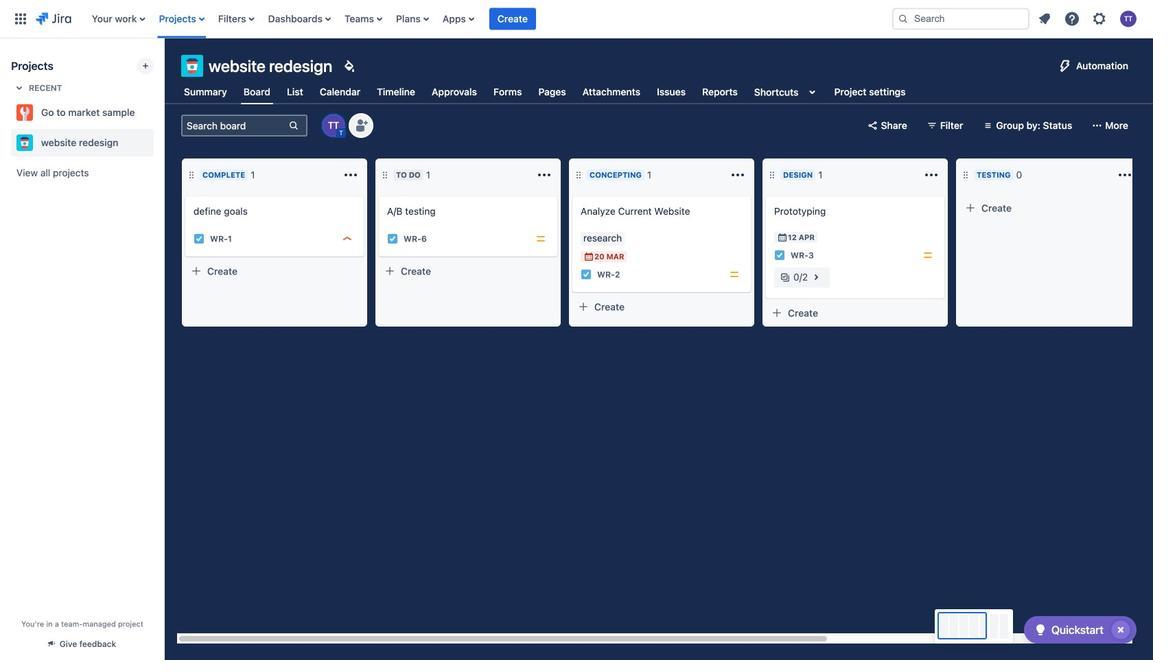 Task type: describe. For each thing, give the bounding box(es) containing it.
add to starred image
[[150, 135, 166, 151]]

add to starred image
[[150, 104, 166, 121]]

help image
[[1064, 11, 1080, 27]]

add people image
[[353, 117, 369, 134]]

check image
[[1032, 622, 1049, 638]]

Search field
[[892, 8, 1030, 30]]

column actions menu image
[[343, 167, 359, 183]]

create image
[[564, 187, 581, 203]]

notifications image
[[1036, 11, 1053, 27]]

task image for the high image
[[194, 233, 205, 244]]

1 column actions menu image from the left
[[536, 167, 553, 183]]

task image for medium image
[[387, 233, 398, 244]]

3 create image from the left
[[758, 187, 774, 203]]

0 horizontal spatial medium image
[[729, 269, 740, 280]]

0 horizontal spatial list
[[85, 0, 881, 38]]

collapse image
[[1095, 167, 1111, 183]]

show subtasks image
[[808, 269, 824, 286]]



Task type: vqa. For each thing, say whether or not it's contained in the screenshot.
or
no



Task type: locate. For each thing, give the bounding box(es) containing it.
1 horizontal spatial list
[[1032, 7, 1145, 31]]

None search field
[[892, 8, 1030, 30]]

task image for right medium icon
[[774, 250, 785, 261]]

medium image
[[535, 233, 546, 244]]

high image
[[342, 233, 353, 244]]

create image
[[177, 187, 194, 203], [371, 187, 387, 203], [758, 187, 774, 203]]

jira image
[[36, 11, 71, 27], [36, 11, 71, 27]]

dismiss quickstart image
[[1110, 619, 1132, 641]]

3 column actions menu image from the left
[[923, 167, 940, 183]]

list item
[[489, 0, 536, 38]]

1 vertical spatial task image
[[581, 269, 592, 280]]

1 horizontal spatial medium image
[[922, 250, 933, 261]]

1 task image from the left
[[194, 233, 205, 244]]

1 horizontal spatial task image
[[774, 250, 785, 261]]

search image
[[898, 13, 909, 24]]

0 vertical spatial task image
[[774, 250, 785, 261]]

1 horizontal spatial create image
[[371, 187, 387, 203]]

task image
[[194, 233, 205, 244], [387, 233, 398, 244]]

appswitcher icon image
[[12, 11, 29, 27]]

2 horizontal spatial create image
[[758, 187, 774, 203]]

settings image
[[1091, 11, 1108, 27]]

2 column actions menu image from the left
[[730, 167, 746, 183]]

automation image
[[1057, 58, 1074, 74]]

due date: 12 april 2024 image
[[777, 232, 788, 243], [777, 232, 788, 243]]

create image for task image related to medium image
[[371, 187, 387, 203]]

2 create image from the left
[[371, 187, 387, 203]]

create image for task image corresponding to the high image
[[177, 187, 194, 203]]

create project image
[[140, 60, 151, 71]]

column actions menu image
[[536, 167, 553, 183], [730, 167, 746, 183], [923, 167, 940, 183], [1117, 167, 1133, 183]]

0 horizontal spatial task image
[[581, 269, 592, 280]]

banner
[[0, 0, 1153, 38]]

set project background image
[[341, 58, 357, 74]]

1 create image from the left
[[177, 187, 194, 203]]

0 horizontal spatial create image
[[177, 187, 194, 203]]

collapse recent projects image
[[11, 80, 27, 96]]

primary element
[[8, 0, 881, 38]]

list
[[85, 0, 881, 38], [1032, 7, 1145, 31]]

medium image
[[922, 250, 933, 261], [729, 269, 740, 280]]

Search board text field
[[183, 116, 287, 135]]

task image for leftmost medium icon
[[581, 269, 592, 280]]

task image
[[774, 250, 785, 261], [581, 269, 592, 280]]

2 task image from the left
[[387, 233, 398, 244]]

0 vertical spatial medium image
[[922, 250, 933, 261]]

1 horizontal spatial task image
[[387, 233, 398, 244]]

4 column actions menu image from the left
[[1117, 167, 1133, 183]]

tab list
[[173, 80, 917, 104]]

sidebar navigation image
[[150, 55, 180, 82]]

1 vertical spatial medium image
[[729, 269, 740, 280]]

your profile and settings image
[[1120, 11, 1137, 27]]

0 horizontal spatial task image
[[194, 233, 205, 244]]

due date: 20 march 2024 image
[[583, 251, 594, 262], [583, 251, 594, 262]]



